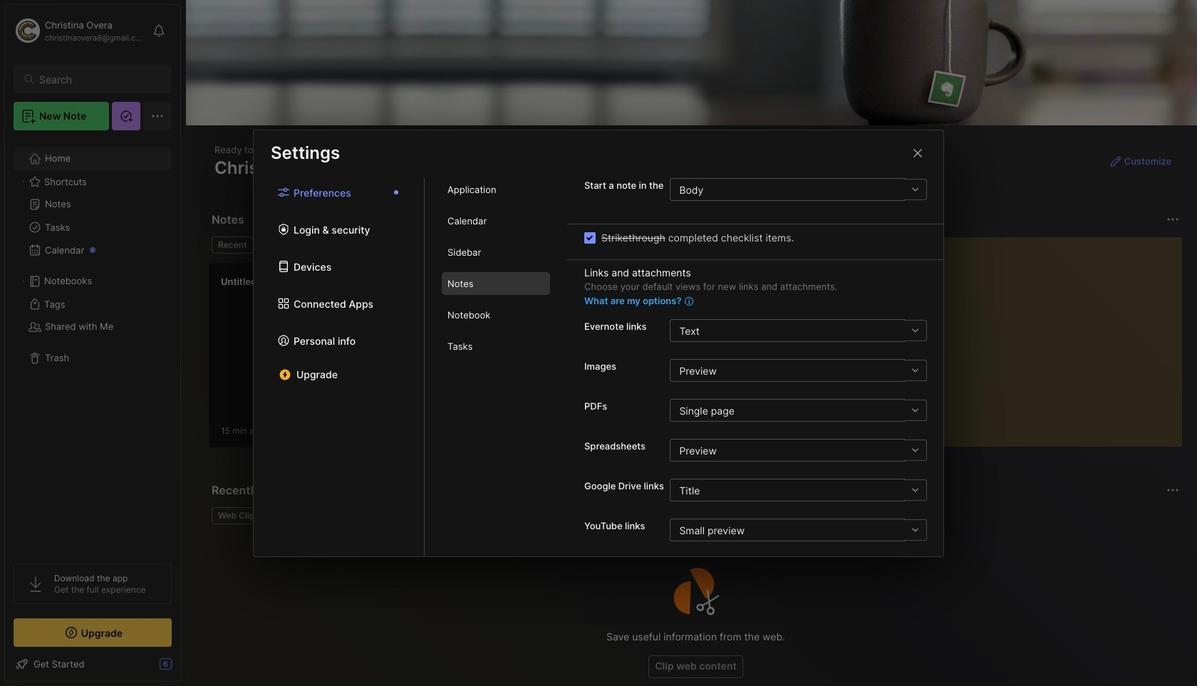 Task type: vqa. For each thing, say whether or not it's contained in the screenshot.
"Remind me to take notes:" text box
no



Task type: describe. For each thing, give the bounding box(es) containing it.
Choose default view option for Spreadsheets field
[[671, 439, 927, 462]]

none search field inside main element
[[39, 71, 159, 88]]

Choose default view option for Google Drive links field
[[671, 479, 927, 502]]

Choose default view option for YouTube links field
[[671, 519, 927, 542]]

Start a new note in the body or title. field
[[671, 178, 928, 201]]

Start writing… text field
[[882, 237, 1182, 436]]

Search text field
[[39, 73, 159, 86]]

main element
[[0, 0, 185, 687]]



Task type: locate. For each thing, give the bounding box(es) containing it.
tree inside main element
[[5, 139, 180, 551]]

Choose default view option for PDFs field
[[671, 399, 927, 422]]

row group
[[209, 262, 722, 456]]

None search field
[[39, 71, 159, 88]]

tab list
[[254, 178, 425, 557], [425, 178, 568, 557], [212, 237, 847, 254]]

Choose default view option for Images field
[[671, 359, 927, 382]]

tab
[[442, 178, 550, 201], [442, 210, 550, 232], [212, 237, 254, 254], [259, 237, 317, 254], [442, 241, 550, 264], [442, 272, 550, 295], [442, 304, 550, 327], [442, 335, 550, 358], [212, 508, 266, 525]]

close image
[[910, 144, 927, 162]]

tree
[[5, 139, 180, 551]]

Select30 checkbox
[[585, 232, 596, 243]]

Choose default view option for Evernote links field
[[671, 319, 927, 342]]

expand notebooks image
[[19, 277, 27, 286]]



